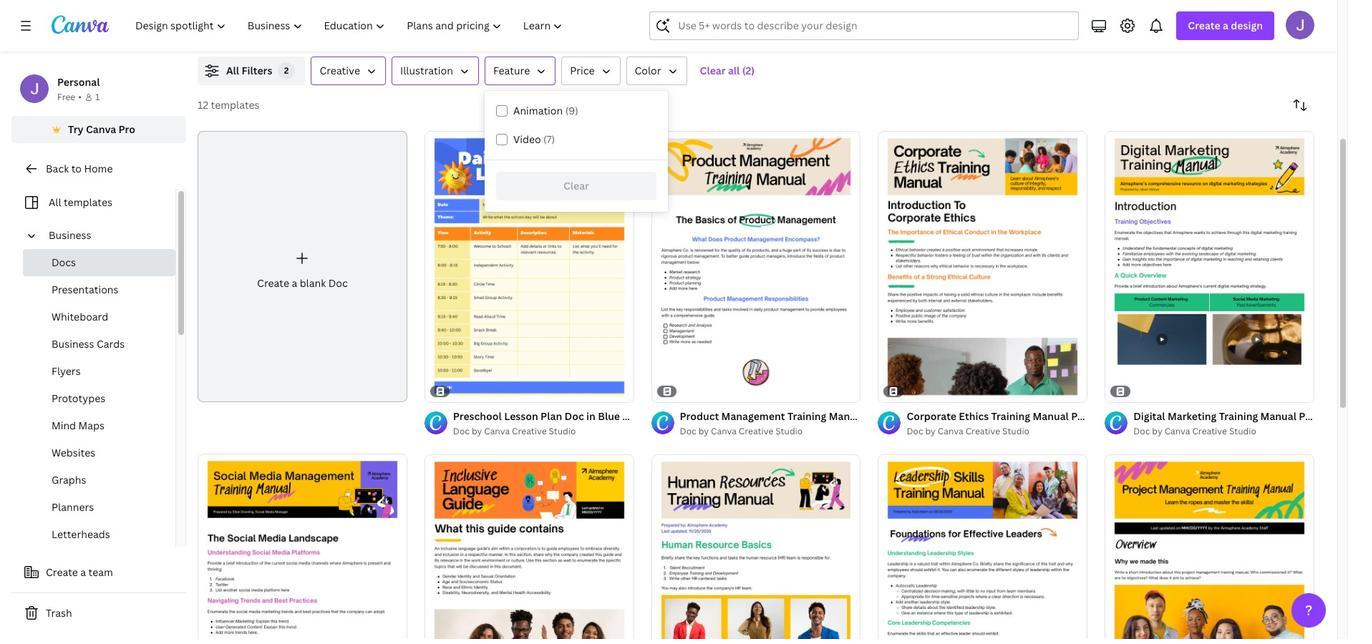 Task type: locate. For each thing, give the bounding box(es) containing it.
business up flyers
[[52, 337, 94, 351]]

a inside dropdown button
[[1224, 19, 1229, 32]]

home
[[84, 162, 113, 176]]

creative inside button
[[320, 64, 360, 77]]

1 vertical spatial a
[[292, 277, 297, 290]]

creative
[[320, 64, 360, 77], [512, 425, 547, 437], [739, 425, 774, 437], [966, 425, 1001, 437], [1193, 425, 1228, 437]]

create left team
[[46, 566, 78, 580]]

style
[[710, 410, 735, 423]]

social media management training manual professional doc in yellow purple blue playful professional style image
[[198, 454, 407, 640]]

1 vertical spatial business
[[52, 337, 94, 351]]

doc by canva creative studio for leadership skills training manual professional doc in yellow green purple playful professional style image
[[907, 425, 1030, 437]]

illustration button
[[392, 57, 479, 85]]

0 vertical spatial all
[[226, 64, 239, 77]]

top level navigation element
[[126, 11, 576, 40]]

2 horizontal spatial create
[[1189, 19, 1221, 32]]

by for human resource training manual professional doc in beige yellow pink playful professional style image
[[699, 425, 709, 437]]

a for blank
[[292, 277, 297, 290]]

doc by canva creative studio link for human resource training manual professional doc in beige yellow pink playful professional style image
[[680, 425, 861, 439]]

doc by canva creative studio link for inclusive language guide professional doc in orange yellow purple playful professional style image on the left bottom of page
[[453, 425, 634, 439]]

a left design
[[1224, 19, 1229, 32]]

0 horizontal spatial templates
[[64, 196, 112, 209]]

1 by from the left
[[472, 425, 482, 437]]

studio for leadership skills training manual professional doc in yellow green purple playful professional style image
[[1003, 425, 1030, 437]]

back
[[46, 162, 69, 176]]

all
[[728, 64, 740, 77]]

mind maps link
[[23, 413, 176, 440]]

canva
[[86, 122, 116, 136], [484, 425, 510, 437], [711, 425, 737, 437], [938, 425, 964, 437], [1165, 425, 1191, 437]]

team
[[88, 566, 113, 580]]

1 horizontal spatial a
[[292, 277, 297, 290]]

video (7)
[[514, 133, 555, 146]]

creative for the digital marketing training manual professional doc in green purple yellow playful professional style image at the right
[[1193, 425, 1228, 437]]

clear button
[[496, 172, 657, 201]]

0 horizontal spatial clear
[[564, 179, 590, 193]]

filters
[[242, 64, 273, 77]]

free
[[57, 91, 75, 103]]

by
[[472, 425, 482, 437], [699, 425, 709, 437], [926, 425, 936, 437], [1153, 425, 1163, 437]]

4 by from the left
[[1153, 425, 1163, 437]]

0 vertical spatial business
[[49, 229, 91, 242]]

1 vertical spatial create
[[257, 277, 289, 290]]

0 horizontal spatial all
[[49, 196, 61, 209]]

Sort by button
[[1287, 91, 1315, 120]]

templates for 12 templates
[[211, 98, 260, 112]]

doc by canva creative studio
[[680, 425, 803, 437], [907, 425, 1030, 437], [1134, 425, 1257, 437]]

studio inside preschool lesson plan doc in blue yellow orange 3d style doc by canva creative studio
[[549, 425, 576, 437]]

all templates link
[[20, 189, 167, 216]]

preschool lesson plan doc in blue yellow orange 3d style doc by canva creative studio
[[453, 410, 735, 437]]

color
[[635, 64, 662, 77]]

0 vertical spatial clear
[[700, 64, 726, 77]]

blue
[[598, 410, 620, 423]]

0 vertical spatial a
[[1224, 19, 1229, 32]]

all down back
[[49, 196, 61, 209]]

3 studio from the left
[[1003, 425, 1030, 437]]

digital marketing training manual professional doc in green purple yellow playful professional style image
[[1105, 131, 1315, 402]]

planners
[[52, 501, 94, 514]]

create a team
[[46, 566, 113, 580]]

prototypes
[[52, 392, 105, 405]]

1 horizontal spatial all
[[226, 64, 239, 77]]

clear for clear
[[564, 179, 590, 193]]

business up docs
[[49, 229, 91, 242]]

1 vertical spatial clear
[[564, 179, 590, 193]]

create left design
[[1189, 19, 1221, 32]]

presentations link
[[23, 277, 176, 304]]

creative for product management training manual professional doc in yellow green pink playful professional style image
[[739, 425, 774, 437]]

a for design
[[1224, 19, 1229, 32]]

create a blank doc
[[257, 277, 348, 290]]

doc by canva creative studio link
[[453, 425, 634, 439], [680, 425, 861, 439], [907, 425, 1088, 439], [1134, 425, 1315, 439]]

mind
[[52, 419, 76, 433]]

a
[[1224, 19, 1229, 32], [292, 277, 297, 290], [80, 566, 86, 580]]

clear for clear all (2)
[[700, 64, 726, 77]]

canva inside 'try canva pro' button
[[86, 122, 116, 136]]

orange
[[657, 410, 692, 423]]

business for business cards
[[52, 337, 94, 351]]

1 doc by canva creative studio from the left
[[680, 425, 803, 437]]

color button
[[626, 57, 687, 85]]

templates right 12
[[211, 98, 260, 112]]

studio
[[549, 425, 576, 437], [776, 425, 803, 437], [1003, 425, 1030, 437], [1230, 425, 1257, 437]]

1 horizontal spatial doc by canva creative studio
[[907, 425, 1030, 437]]

2 vertical spatial a
[[80, 566, 86, 580]]

a left team
[[80, 566, 86, 580]]

4 studio from the left
[[1230, 425, 1257, 437]]

Search search field
[[679, 12, 1070, 39]]

1 vertical spatial all
[[49, 196, 61, 209]]

create left blank
[[257, 277, 289, 290]]

create inside dropdown button
[[1189, 19, 1221, 32]]

clear all (2)
[[700, 64, 755, 77]]

1 horizontal spatial templates
[[211, 98, 260, 112]]

doc
[[329, 277, 348, 290], [565, 410, 584, 423], [453, 425, 470, 437], [680, 425, 697, 437], [907, 425, 924, 437], [1134, 425, 1151, 437]]

inclusive language guide professional doc in orange yellow purple playful professional style image
[[425, 455, 634, 640]]

create a blank doc link
[[198, 131, 407, 402]]

lesson
[[504, 410, 539, 423]]

clear all (2) button
[[693, 57, 762, 85]]

3 doc by canva creative studio from the left
[[1134, 425, 1257, 437]]

create for create a team
[[46, 566, 78, 580]]

create for create a design
[[1189, 19, 1221, 32]]

in
[[587, 410, 596, 423]]

animation (9)
[[514, 104, 579, 117]]

all
[[226, 64, 239, 77], [49, 196, 61, 209]]

animation
[[514, 104, 563, 117]]

studio for human resource training manual professional doc in beige yellow pink playful professional style image
[[776, 425, 803, 437]]

2 horizontal spatial doc by canva creative studio
[[1134, 425, 1257, 437]]

3 doc by canva creative studio link from the left
[[907, 425, 1088, 439]]

a inside button
[[80, 566, 86, 580]]

1 studio from the left
[[549, 425, 576, 437]]

planners link
[[23, 494, 176, 521]]

plan
[[541, 410, 562, 423]]

preschool lesson plan doc in blue yellow orange 3d style image
[[425, 131, 634, 402]]

business inside "link"
[[52, 337, 94, 351]]

doc by canva creative studio link for project management training manual professional doc in yellow black white playful professional style image
[[1134, 425, 1315, 439]]

1
[[95, 91, 100, 103]]

2 by from the left
[[699, 425, 709, 437]]

doc by canva creative studio link for leadership skills training manual professional doc in yellow green purple playful professional style image
[[907, 425, 1088, 439]]

graphs
[[52, 473, 86, 487]]

0 vertical spatial create
[[1189, 19, 1221, 32]]

corporate ethics training manual professional doc in yellow orange green playful professional style image
[[878, 131, 1088, 402]]

business for business
[[49, 229, 91, 242]]

feature
[[493, 64, 530, 77]]

4 doc by canva creative studio link from the left
[[1134, 425, 1315, 439]]

letterheads link
[[23, 521, 176, 549]]

create a blank doc element
[[198, 131, 407, 402]]

cards
[[97, 337, 125, 351]]

create
[[1189, 19, 1221, 32], [257, 277, 289, 290], [46, 566, 78, 580]]

0 vertical spatial templates
[[211, 98, 260, 112]]

0 horizontal spatial a
[[80, 566, 86, 580]]

websites
[[52, 446, 95, 460]]

0 horizontal spatial create
[[46, 566, 78, 580]]

business
[[49, 229, 91, 242], [52, 337, 94, 351]]

a left blank
[[292, 277, 297, 290]]

1 horizontal spatial create
[[257, 277, 289, 290]]

preschool lesson plan doc in blue yellow orange 3d style link
[[453, 409, 735, 425]]

(7)
[[544, 133, 555, 146]]

project management training manual professional doc in yellow black white playful professional style image
[[1105, 455, 1315, 640]]

1 vertical spatial templates
[[64, 196, 112, 209]]

create for create a blank doc
[[257, 277, 289, 290]]

video
[[514, 133, 541, 146]]

studio for project management training manual professional doc in yellow black white playful professional style image
[[1230, 425, 1257, 437]]

1 doc by canva creative studio link from the left
[[453, 425, 634, 439]]

all templates
[[49, 196, 112, 209]]

all left filters
[[226, 64, 239, 77]]

all filters
[[226, 64, 273, 77]]

3 by from the left
[[926, 425, 936, 437]]

0 horizontal spatial doc by canva creative studio
[[680, 425, 803, 437]]

all for all templates
[[49, 196, 61, 209]]

clear
[[700, 64, 726, 77], [564, 179, 590, 193]]

websites link
[[23, 440, 176, 467]]

templates down back to home
[[64, 196, 112, 209]]

personal
[[57, 75, 100, 89]]

try canva pro button
[[11, 116, 186, 143]]

2 doc by canva creative studio from the left
[[907, 425, 1030, 437]]

2 doc by canva creative studio link from the left
[[680, 425, 861, 439]]

2 horizontal spatial a
[[1224, 19, 1229, 32]]

creative inside preschool lesson plan doc in blue yellow orange 3d style doc by canva creative studio
[[512, 425, 547, 437]]

trash
[[46, 607, 72, 620]]

price button
[[562, 57, 621, 85]]

2 studio from the left
[[776, 425, 803, 437]]

1 horizontal spatial clear
[[700, 64, 726, 77]]

create inside button
[[46, 566, 78, 580]]

templates
[[211, 98, 260, 112], [64, 196, 112, 209]]

2 vertical spatial create
[[46, 566, 78, 580]]

whiteboard link
[[23, 304, 176, 331]]

None search field
[[650, 11, 1080, 40]]

creative button
[[311, 57, 386, 85]]

(9)
[[566, 104, 579, 117]]

back to home link
[[11, 155, 186, 183]]



Task type: vqa. For each thing, say whether or not it's contained in the screenshot.
Video (7)
yes



Task type: describe. For each thing, give the bounding box(es) containing it.
price
[[570, 64, 595, 77]]

preschool
[[453, 410, 502, 423]]

to
[[71, 162, 82, 176]]

letterheads
[[52, 528, 110, 542]]

canva for 'corporate ethics training manual professional doc in yellow orange green playful professional style' image
[[938, 425, 964, 437]]

12
[[198, 98, 209, 112]]

all for all filters
[[226, 64, 239, 77]]

2
[[284, 64, 289, 77]]

jacob simon image
[[1287, 11, 1315, 39]]

2 filter options selected element
[[278, 62, 295, 80]]

trash link
[[11, 600, 186, 628]]

free •
[[57, 91, 82, 103]]

human resource training manual professional doc in beige yellow pink playful professional style image
[[652, 455, 861, 640]]

•
[[78, 91, 82, 103]]

flyers
[[52, 365, 81, 378]]

(2)
[[743, 64, 755, 77]]

yellow
[[623, 410, 654, 423]]

maps
[[78, 419, 105, 433]]

canva inside preschool lesson plan doc in blue yellow orange 3d style doc by canva creative studio
[[484, 425, 510, 437]]

feature button
[[485, 57, 556, 85]]

doc by canva creative studio for project management training manual professional doc in yellow black white playful professional style image
[[1134, 425, 1257, 437]]

presentations
[[52, 283, 119, 297]]

docs
[[52, 256, 76, 269]]

try
[[68, 122, 84, 136]]

mind maps
[[52, 419, 105, 433]]

create a design
[[1189, 19, 1264, 32]]

doc by canva creative studio for human resource training manual professional doc in beige yellow pink playful professional style image
[[680, 425, 803, 437]]

a for team
[[80, 566, 86, 580]]

3d
[[694, 410, 708, 423]]

try canva pro
[[68, 122, 135, 136]]

whiteboard
[[52, 310, 108, 324]]

by for project management training manual professional doc in yellow black white playful professional style image
[[1153, 425, 1163, 437]]

create a team button
[[11, 559, 186, 587]]

design
[[1232, 19, 1264, 32]]

product management training manual professional doc in yellow green pink playful professional style image
[[652, 131, 861, 402]]

canva for product management training manual professional doc in yellow green pink playful professional style image
[[711, 425, 737, 437]]

prototypes link
[[23, 385, 176, 413]]

canva for the digital marketing training manual professional doc in green purple yellow playful professional style image at the right
[[1165, 425, 1191, 437]]

graphs link
[[23, 467, 176, 494]]

flyers link
[[23, 358, 176, 385]]

12 templates
[[198, 98, 260, 112]]

by for leadership skills training manual professional doc in yellow green purple playful professional style image
[[926, 425, 936, 437]]

pro
[[119, 122, 135, 136]]

blank
[[300, 277, 326, 290]]

templates for all templates
[[64, 196, 112, 209]]

illustration
[[400, 64, 453, 77]]

business cards
[[52, 337, 125, 351]]

business link
[[43, 222, 167, 249]]

creative for 'corporate ethics training manual professional doc in yellow orange green playful professional style' image
[[966, 425, 1001, 437]]

back to home
[[46, 162, 113, 176]]

leadership skills training manual professional doc in yellow green purple playful professional style image
[[878, 455, 1088, 640]]

by inside preschool lesson plan doc in blue yellow orange 3d style doc by canva creative studio
[[472, 425, 482, 437]]

create a design button
[[1177, 11, 1275, 40]]

business cards link
[[23, 331, 176, 358]]



